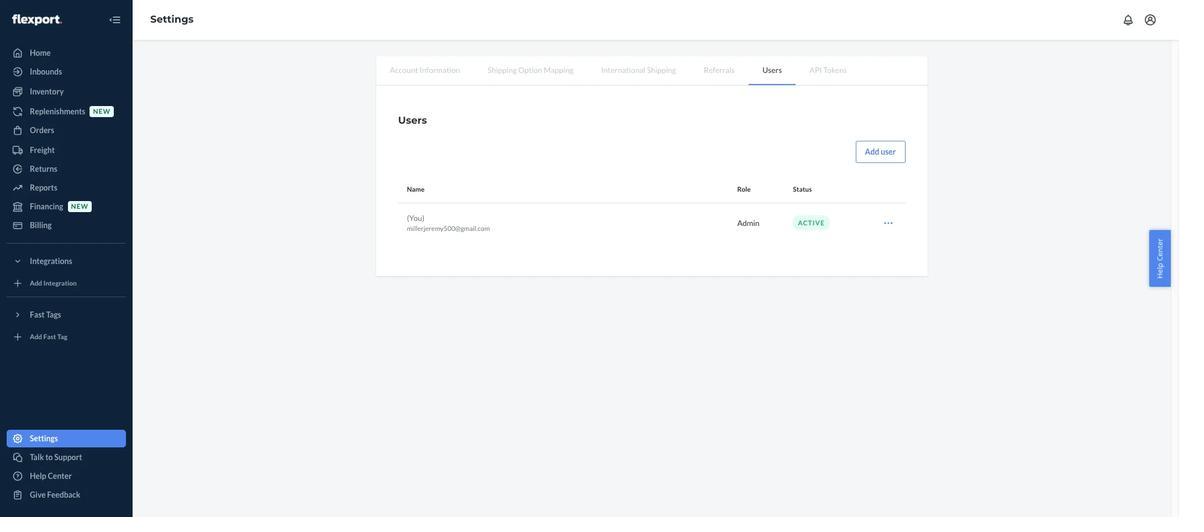 Task type: vqa. For each thing, say whether or not it's contained in the screenshot.
Set up as a bundle button
no



Task type: locate. For each thing, give the bounding box(es) containing it.
talk to support button
[[7, 449, 126, 467]]

new
[[93, 107, 111, 116], [71, 203, 88, 211]]

0 horizontal spatial center
[[48, 471, 72, 481]]

users left "api"
[[763, 65, 782, 75]]

inventory link
[[7, 83, 126, 101]]

account
[[390, 65, 418, 75]]

help center
[[1155, 239, 1165, 279], [30, 471, 72, 481]]

add for add integration
[[30, 279, 42, 288]]

reports link
[[7, 179, 126, 197]]

home link
[[7, 44, 126, 62]]

tab list
[[376, 56, 928, 86]]

1 vertical spatial center
[[48, 471, 72, 481]]

talk
[[30, 453, 44, 462]]

help center button
[[1150, 230, 1171, 287]]

fast
[[30, 310, 45, 319], [43, 333, 56, 341]]

1 vertical spatial users
[[398, 114, 427, 127]]

help center link
[[7, 468, 126, 485]]

0 vertical spatial settings link
[[150, 13, 194, 26]]

add left "integration"
[[30, 279, 42, 288]]

add left user
[[865, 147, 880, 156]]

1 horizontal spatial new
[[93, 107, 111, 116]]

international shipping tab
[[588, 56, 690, 84]]

1 horizontal spatial settings link
[[150, 13, 194, 26]]

option
[[518, 65, 542, 75]]

inventory
[[30, 87, 64, 96]]

new up orders link
[[93, 107, 111, 116]]

shipping inside tab
[[488, 65, 517, 75]]

close navigation image
[[108, 13, 122, 27]]

1 vertical spatial help center
[[30, 471, 72, 481]]

add integration
[[30, 279, 77, 288]]

1 vertical spatial settings link
[[7, 430, 126, 448]]

1 horizontal spatial settings
[[150, 13, 194, 26]]

1 horizontal spatial help
[[1155, 263, 1165, 279]]

add for add user
[[865, 147, 880, 156]]

freight
[[30, 145, 55, 155]]

api tokens
[[810, 65, 847, 75]]

add inside button
[[865, 147, 880, 156]]

name
[[407, 185, 425, 194]]

shipping option mapping tab
[[474, 56, 588, 84]]

tab list containing account information
[[376, 56, 928, 86]]

0 vertical spatial help
[[1155, 263, 1165, 279]]

2 shipping from the left
[[647, 65, 676, 75]]

add for add fast tag
[[30, 333, 42, 341]]

add user button
[[856, 141, 906, 163]]

give feedback
[[30, 490, 80, 500]]

orders
[[30, 125, 54, 135]]

reports
[[30, 183, 57, 192]]

0 vertical spatial fast
[[30, 310, 45, 319]]

open notifications image
[[1122, 13, 1135, 27]]

shipping
[[488, 65, 517, 75], [647, 65, 676, 75]]

1 vertical spatial add
[[30, 279, 42, 288]]

1 horizontal spatial center
[[1155, 239, 1165, 261]]

users tab
[[749, 56, 796, 85]]

0 horizontal spatial help center
[[30, 471, 72, 481]]

international shipping
[[601, 65, 676, 75]]

0 vertical spatial new
[[93, 107, 111, 116]]

0 vertical spatial center
[[1155, 239, 1165, 261]]

new for financing
[[71, 203, 88, 211]]

new down the reports link
[[71, 203, 88, 211]]

1 vertical spatial new
[[71, 203, 88, 211]]

integration
[[43, 279, 77, 288]]

help
[[1155, 263, 1165, 279], [30, 471, 46, 481]]

to
[[45, 453, 53, 462]]

fast left tag
[[43, 333, 56, 341]]

shipping left option
[[488, 65, 517, 75]]

add
[[865, 147, 880, 156], [30, 279, 42, 288], [30, 333, 42, 341]]

add fast tag link
[[7, 328, 126, 346]]

fast inside dropdown button
[[30, 310, 45, 319]]

center
[[1155, 239, 1165, 261], [48, 471, 72, 481]]

referrals tab
[[690, 56, 749, 84]]

1 shipping from the left
[[488, 65, 517, 75]]

international
[[601, 65, 646, 75]]

help center inside button
[[1155, 239, 1165, 279]]

open account menu image
[[1144, 13, 1157, 27]]

1 vertical spatial settings
[[30, 434, 58, 443]]

billing
[[30, 221, 52, 230]]

0 vertical spatial help center
[[1155, 239, 1165, 279]]

1 horizontal spatial users
[[763, 65, 782, 75]]

add down fast tags
[[30, 333, 42, 341]]

information
[[420, 65, 460, 75]]

users down the account
[[398, 114, 427, 127]]

open user actions image
[[883, 218, 894, 229]]

settings
[[150, 13, 194, 26], [30, 434, 58, 443]]

users
[[763, 65, 782, 75], [398, 114, 427, 127]]

1 horizontal spatial help center
[[1155, 239, 1165, 279]]

0 horizontal spatial shipping
[[488, 65, 517, 75]]

returns
[[30, 164, 57, 174]]

0 horizontal spatial new
[[71, 203, 88, 211]]

0 horizontal spatial settings link
[[7, 430, 126, 448]]

0 vertical spatial add
[[865, 147, 880, 156]]

add fast tag
[[30, 333, 67, 341]]

status
[[793, 185, 812, 194]]

referrals
[[704, 65, 735, 75]]

fast left tags on the bottom
[[30, 310, 45, 319]]

2 vertical spatial add
[[30, 333, 42, 341]]

settings link
[[150, 13, 194, 26], [7, 430, 126, 448]]

1 horizontal spatial shipping
[[647, 65, 676, 75]]

shipping right international
[[647, 65, 676, 75]]

0 vertical spatial users
[[763, 65, 782, 75]]

0 horizontal spatial help
[[30, 471, 46, 481]]



Task type: describe. For each thing, give the bounding box(es) containing it.
0 vertical spatial settings
[[150, 13, 194, 26]]

tag
[[57, 333, 67, 341]]

returns link
[[7, 160, 126, 178]]

account information tab
[[376, 56, 474, 84]]

help inside button
[[1155, 263, 1165, 279]]

api
[[810, 65, 822, 75]]

billing link
[[7, 217, 126, 234]]

inbounds link
[[7, 63, 126, 81]]

integrations
[[30, 256, 72, 266]]

active
[[798, 219, 825, 227]]

feedback
[[47, 490, 80, 500]]

home
[[30, 48, 51, 57]]

shipping option mapping
[[488, 65, 574, 75]]

give
[[30, 490, 46, 500]]

user
[[881, 147, 896, 156]]

freight link
[[7, 142, 126, 159]]

1 vertical spatial fast
[[43, 333, 56, 341]]

fast tags button
[[7, 306, 126, 324]]

orders link
[[7, 122, 126, 139]]

new for replenishments
[[93, 107, 111, 116]]

integrations button
[[7, 253, 126, 270]]

inbounds
[[30, 67, 62, 76]]

shipping inside "tab"
[[647, 65, 676, 75]]

tags
[[46, 310, 61, 319]]

users inside tab
[[763, 65, 782, 75]]

(you) millerjeremy500@gmail.com
[[407, 213, 490, 233]]

replenishments
[[30, 107, 85, 116]]

flexport logo image
[[12, 14, 62, 25]]

support
[[54, 453, 82, 462]]

(you)
[[407, 213, 425, 223]]

center inside help center button
[[1155, 239, 1165, 261]]

talk to support
[[30, 453, 82, 462]]

mapping
[[544, 65, 574, 75]]

give feedback button
[[7, 486, 126, 504]]

financing
[[30, 202, 63, 211]]

admin
[[738, 218, 760, 227]]

api tokens tab
[[796, 56, 861, 84]]

role
[[738, 185, 751, 194]]

0 horizontal spatial users
[[398, 114, 427, 127]]

center inside help center link
[[48, 471, 72, 481]]

add user
[[865, 147, 896, 156]]

account information
[[390, 65, 460, 75]]

millerjeremy500@gmail.com
[[407, 224, 490, 233]]

tokens
[[824, 65, 847, 75]]

fast tags
[[30, 310, 61, 319]]

0 horizontal spatial settings
[[30, 434, 58, 443]]

1 vertical spatial help
[[30, 471, 46, 481]]

add integration link
[[7, 275, 126, 292]]



